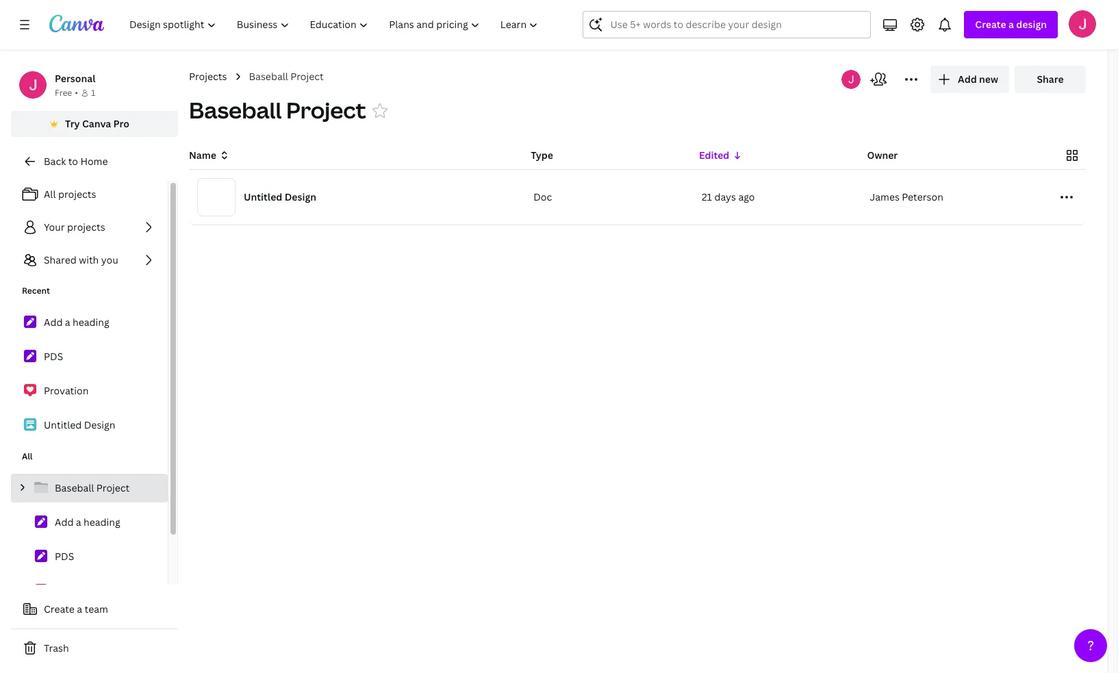 Task type: describe. For each thing, give the bounding box(es) containing it.
new
[[980, 73, 999, 86]]

projects for all projects
[[58, 188, 96, 201]]

your
[[44, 221, 65, 234]]

add new button
[[931, 66, 1010, 93]]

try canva pro button
[[11, 111, 178, 137]]

0 vertical spatial untitled
[[244, 190, 283, 204]]

add a heading for first add a heading link from the top of the page
[[44, 316, 109, 329]]

you
[[101, 254, 118, 267]]

name button
[[189, 148, 230, 163]]

2 add a heading link from the top
[[11, 508, 168, 537]]

pro
[[113, 117, 129, 130]]

doc
[[534, 190, 553, 204]]

baseball project button
[[189, 95, 366, 125]]

shared
[[44, 254, 77, 267]]

21
[[702, 190, 713, 204]]

add a heading for first add a heading link from the bottom
[[55, 516, 120, 529]]

days
[[715, 190, 737, 204]]

list containing baseball project
[[11, 474, 168, 640]]

create a design button
[[965, 11, 1059, 38]]

james peterson image
[[1070, 10, 1097, 38]]

projects for your projects
[[67, 221, 105, 234]]

all projects
[[44, 188, 96, 201]]

back
[[44, 155, 66, 168]]

shared with you link
[[11, 247, 168, 274]]

create for create a design
[[976, 18, 1007, 31]]

owner
[[868, 149, 899, 162]]

21 days ago
[[702, 190, 755, 204]]

1 pds link from the top
[[11, 343, 168, 371]]

0 vertical spatial pds
[[44, 350, 63, 363]]

personal
[[55, 72, 96, 85]]

provation link
[[11, 377, 168, 406]]

list containing add a heading
[[11, 308, 168, 440]]

top level navigation element
[[121, 11, 551, 38]]

provation
[[44, 384, 89, 397]]

canva
[[82, 117, 111, 130]]

1 add a heading link from the top
[[11, 308, 168, 337]]

peterson
[[903, 190, 944, 204]]

1
[[91, 87, 95, 99]]

project for baseball project button
[[286, 95, 366, 125]]

0 vertical spatial baseball
[[249, 70, 288, 83]]

team
[[85, 603, 108, 616]]

1 horizontal spatial untitled design
[[244, 190, 317, 204]]

share
[[1038, 73, 1065, 86]]

name
[[189, 149, 216, 162]]

0 vertical spatial baseball project
[[249, 70, 324, 83]]

free •
[[55, 87, 78, 99]]

create a team button
[[11, 596, 178, 624]]

create a team
[[44, 603, 108, 616]]

2 vertical spatial baseball project
[[55, 482, 130, 495]]

your projects
[[44, 221, 105, 234]]

type
[[531, 149, 554, 162]]

back to home
[[44, 155, 108, 168]]

create for create a team
[[44, 603, 75, 616]]

baseball inside list
[[55, 482, 94, 495]]

•
[[75, 87, 78, 99]]



Task type: locate. For each thing, give the bounding box(es) containing it.
0 horizontal spatial create
[[44, 603, 75, 616]]

1 horizontal spatial all
[[44, 188, 56, 201]]

create
[[976, 18, 1007, 31], [44, 603, 75, 616]]

shared with you
[[44, 254, 118, 267]]

pds
[[44, 350, 63, 363], [55, 550, 74, 563]]

projects
[[189, 70, 227, 83]]

add for first add a heading link from the top of the page
[[44, 316, 63, 329]]

create left "team"
[[44, 603, 75, 616]]

0 horizontal spatial all
[[22, 451, 33, 463]]

1 horizontal spatial design
[[285, 190, 317, 204]]

list containing all projects
[[11, 181, 168, 274]]

baseball project link
[[249, 69, 324, 84], [11, 474, 168, 503]]

1 horizontal spatial untitled
[[244, 190, 283, 204]]

all for all projects
[[44, 188, 56, 201]]

edited
[[700, 149, 730, 162]]

untitled inside list
[[44, 419, 82, 432]]

1 vertical spatial add a heading
[[55, 516, 120, 529]]

1 vertical spatial untitled
[[44, 419, 82, 432]]

0 vertical spatial add a heading link
[[11, 308, 168, 337]]

0 horizontal spatial design
[[84, 419, 115, 432]]

1 vertical spatial design
[[84, 419, 115, 432]]

heading for first add a heading link from the top of the page
[[73, 316, 109, 329]]

0 horizontal spatial untitled design
[[44, 419, 115, 432]]

1 list from the top
[[11, 181, 168, 274]]

1 vertical spatial pds
[[55, 550, 74, 563]]

1 vertical spatial projects
[[67, 221, 105, 234]]

2 vertical spatial project
[[97, 482, 130, 495]]

projects link
[[189, 69, 227, 84]]

free
[[55, 87, 72, 99]]

list
[[11, 181, 168, 274], [11, 308, 168, 440], [11, 474, 168, 640]]

0 vertical spatial baseball project link
[[249, 69, 324, 84]]

with
[[79, 254, 99, 267]]

baseball inside button
[[189, 95, 282, 125]]

baseball project link up baseball project button
[[249, 69, 324, 84]]

baseball down 'projects' link
[[189, 95, 282, 125]]

project
[[291, 70, 324, 83], [286, 95, 366, 125], [97, 482, 130, 495]]

0 horizontal spatial untitled
[[44, 419, 82, 432]]

1 vertical spatial baseball
[[189, 95, 282, 125]]

heading for first add a heading link from the bottom
[[84, 516, 120, 529]]

baseball project link down untitled design link at the left bottom
[[11, 474, 168, 503]]

untitled
[[244, 190, 283, 204], [44, 419, 82, 432]]

add a heading link
[[11, 308, 168, 337], [11, 508, 168, 537]]

baseball up baseball project button
[[249, 70, 288, 83]]

heading
[[73, 316, 109, 329], [84, 516, 120, 529]]

edited button
[[700, 148, 744, 163]]

projects
[[58, 188, 96, 201], [67, 221, 105, 234]]

2 vertical spatial list
[[11, 474, 168, 640]]

0 vertical spatial projects
[[58, 188, 96, 201]]

add inside dropdown button
[[959, 73, 978, 86]]

design
[[1017, 18, 1048, 31]]

back to home link
[[11, 148, 178, 175]]

baseball project
[[249, 70, 324, 83], [189, 95, 366, 125], [55, 482, 130, 495]]

untitled design link
[[11, 411, 168, 440]]

pds link up provation link
[[11, 343, 168, 371]]

0 vertical spatial pds link
[[11, 343, 168, 371]]

all
[[44, 188, 56, 201], [22, 451, 33, 463]]

all projects link
[[11, 181, 168, 208]]

2 pds link from the top
[[11, 543, 168, 571]]

0 vertical spatial project
[[291, 70, 324, 83]]

untitled design
[[244, 190, 317, 204], [44, 419, 115, 432]]

1 vertical spatial project
[[286, 95, 366, 125]]

1 vertical spatial list
[[11, 308, 168, 440]]

1 vertical spatial all
[[22, 451, 33, 463]]

1 vertical spatial create
[[44, 603, 75, 616]]

create inside dropdown button
[[976, 18, 1007, 31]]

0 vertical spatial untitled design
[[244, 190, 317, 204]]

projects down the back to home
[[58, 188, 96, 201]]

0 horizontal spatial baseball project link
[[11, 474, 168, 503]]

your projects link
[[11, 214, 168, 241]]

design
[[285, 190, 317, 204], [84, 419, 115, 432]]

create left design
[[976, 18, 1007, 31]]

a inside button
[[77, 603, 82, 616]]

trash
[[44, 642, 69, 655]]

all for all
[[22, 451, 33, 463]]

0 vertical spatial all
[[44, 188, 56, 201]]

a
[[1009, 18, 1015, 31], [65, 316, 70, 329], [76, 516, 81, 529], [77, 603, 82, 616]]

1 vertical spatial heading
[[84, 516, 120, 529]]

pds link up "team"
[[11, 543, 168, 571]]

2 vertical spatial add
[[55, 516, 74, 529]]

project for baseball project link to the right
[[291, 70, 324, 83]]

0 vertical spatial add
[[959, 73, 978, 86]]

0 vertical spatial heading
[[73, 316, 109, 329]]

add a heading
[[44, 316, 109, 329], [55, 516, 120, 529]]

1 horizontal spatial create
[[976, 18, 1007, 31]]

0 vertical spatial add a heading
[[44, 316, 109, 329]]

try
[[65, 117, 80, 130]]

0 vertical spatial design
[[285, 190, 317, 204]]

a inside dropdown button
[[1009, 18, 1015, 31]]

1 vertical spatial untitled design
[[44, 419, 115, 432]]

try canva pro
[[65, 117, 129, 130]]

home
[[80, 155, 108, 168]]

3 list from the top
[[11, 474, 168, 640]]

add
[[959, 73, 978, 86], [44, 316, 63, 329], [55, 516, 74, 529]]

recent
[[22, 285, 50, 297]]

2 list from the top
[[11, 308, 168, 440]]

untitled design inside list
[[44, 419, 115, 432]]

add for first add a heading link from the bottom
[[55, 516, 74, 529]]

project inside button
[[286, 95, 366, 125]]

james peterson
[[871, 190, 944, 204]]

0 vertical spatial create
[[976, 18, 1007, 31]]

pds up provation
[[44, 350, 63, 363]]

1 horizontal spatial baseball project link
[[249, 69, 324, 84]]

projects right your
[[67, 221, 105, 234]]

to
[[68, 155, 78, 168]]

create inside button
[[44, 603, 75, 616]]

1 vertical spatial add a heading link
[[11, 508, 168, 537]]

baseball down untitled design link at the left bottom
[[55, 482, 94, 495]]

create a design
[[976, 18, 1048, 31]]

1 vertical spatial baseball project
[[189, 95, 366, 125]]

james
[[871, 190, 900, 204]]

1 vertical spatial baseball project link
[[11, 474, 168, 503]]

ago
[[739, 190, 755, 204]]

share button
[[1015, 66, 1087, 93]]

0 vertical spatial list
[[11, 181, 168, 274]]

1 vertical spatial add
[[44, 316, 63, 329]]

baseball
[[249, 70, 288, 83], [189, 95, 282, 125], [55, 482, 94, 495]]

2 vertical spatial baseball
[[55, 482, 94, 495]]

trash link
[[11, 635, 178, 663]]

1 vertical spatial pds link
[[11, 543, 168, 571]]

Search search field
[[611, 12, 844, 38]]

None search field
[[583, 11, 872, 38]]

pds link
[[11, 343, 168, 371], [11, 543, 168, 571]]

project inside list
[[97, 482, 130, 495]]

add new
[[959, 73, 999, 86]]

pds up create a team
[[55, 550, 74, 563]]



Task type: vqa. For each thing, say whether or not it's contained in the screenshot.
Minimalist at the left of the page
no



